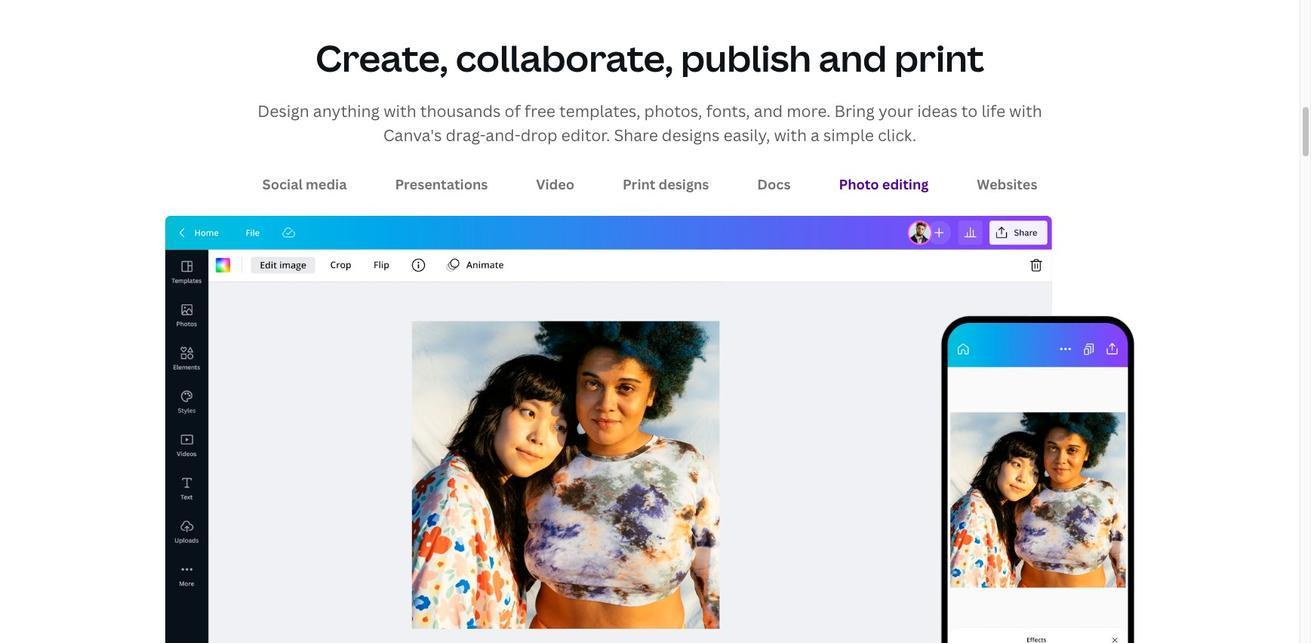 Task type: describe. For each thing, give the bounding box(es) containing it.
photo
[[839, 175, 879, 194]]

photo editing button
[[830, 170, 938, 200]]

designs inside print designs button
[[659, 175, 709, 194]]

video
[[536, 175, 575, 194]]

to
[[962, 100, 978, 122]]

click.
[[878, 124, 917, 145]]

photos,
[[645, 100, 703, 122]]

1 horizontal spatial and
[[819, 33, 887, 82]]

2 horizontal spatial with
[[1010, 100, 1043, 122]]

a
[[811, 124, 820, 145]]

more.
[[787, 100, 831, 122]]

print designs
[[623, 175, 709, 194]]

editor.
[[561, 124, 610, 145]]

websites button
[[968, 170, 1047, 200]]

print
[[895, 33, 985, 82]]

ideas
[[918, 100, 958, 122]]

tab list containing social media
[[165, 167, 1135, 203]]

life
[[982, 100, 1006, 122]]

social media
[[262, 175, 347, 194]]

social media button
[[253, 170, 356, 200]]

editing
[[883, 175, 929, 194]]

design anything with thousands of free templates, photos, fonts, and more. bring your ideas to life with canva's drag-and-drop editor. share designs easily, with a simple click.
[[258, 100, 1043, 145]]

docs
[[758, 175, 791, 194]]

canva's
[[383, 124, 442, 145]]



Task type: vqa. For each thing, say whether or not it's contained in the screenshot.
'px' associated with Instagram Post • 1080 × 1080 px
no



Task type: locate. For each thing, give the bounding box(es) containing it.
drag-
[[446, 124, 486, 145]]

and up bring
[[819, 33, 887, 82]]

0 vertical spatial and
[[819, 33, 887, 82]]

publish
[[681, 33, 812, 82]]

video button
[[527, 170, 584, 200]]

websites
[[977, 175, 1038, 194]]

designs down photos,
[[662, 124, 720, 145]]

designs right print
[[659, 175, 709, 194]]

0 vertical spatial designs
[[662, 124, 720, 145]]

simple
[[824, 124, 874, 145]]

and-
[[486, 124, 521, 145]]

with left a
[[774, 124, 807, 145]]

social
[[262, 175, 303, 194]]

print designs button
[[614, 170, 718, 200]]

and up easily,
[[754, 100, 783, 122]]

design
[[258, 100, 309, 122]]

create, collaborate, publish and print
[[316, 33, 985, 82]]

with
[[384, 100, 417, 122], [1010, 100, 1043, 122], [774, 124, 807, 145]]

free
[[525, 100, 556, 122]]

collaborate,
[[456, 33, 674, 82]]

bring
[[835, 100, 875, 122]]

with up canva's
[[384, 100, 417, 122]]

with right life in the right of the page
[[1010, 100, 1043, 122]]

create,
[[316, 33, 448, 82]]

templates,
[[560, 100, 641, 122]]

print
[[623, 175, 656, 194]]

1 vertical spatial designs
[[659, 175, 709, 194]]

and
[[819, 33, 887, 82], [754, 100, 783, 122]]

easily,
[[724, 124, 770, 145]]

anything
[[313, 100, 380, 122]]

share
[[614, 124, 658, 145]]

fonts,
[[706, 100, 750, 122]]

photo editing
[[839, 175, 929, 194]]

presentations
[[395, 175, 488, 194]]

and inside design anything with thousands of free templates, photos, fonts, and more. bring your ideas to life with canva's drag-and-drop editor. share designs easily, with a simple click.
[[754, 100, 783, 122]]

1 horizontal spatial with
[[774, 124, 807, 145]]

0 horizontal spatial with
[[384, 100, 417, 122]]

tab list
[[165, 167, 1135, 203]]

of
[[505, 100, 521, 122]]

designs
[[662, 124, 720, 145], [659, 175, 709, 194]]

presentations button
[[386, 170, 497, 200]]

docs button
[[749, 170, 800, 200]]

1 vertical spatial and
[[754, 100, 783, 122]]

your
[[879, 100, 914, 122]]

0 horizontal spatial and
[[754, 100, 783, 122]]

thousands
[[420, 100, 501, 122]]

designs inside design anything with thousands of free templates, photos, fonts, and more. bring your ideas to life with canva's drag-and-drop editor. share designs easily, with a simple click.
[[662, 124, 720, 145]]

drop
[[521, 124, 558, 145]]

media
[[306, 175, 347, 194]]



